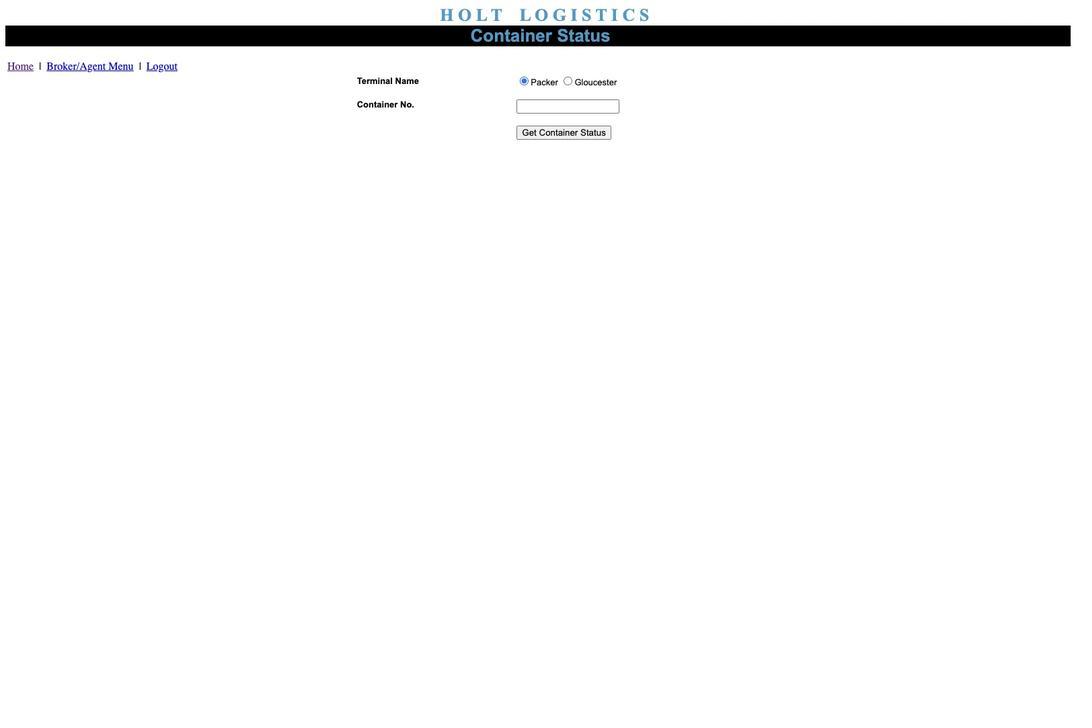 Task type: locate. For each thing, give the bounding box(es) containing it.
None radio
[[564, 77, 573, 85]]

0 horizontal spatial |
[[39, 61, 41, 73]]

1 vertical spatial container
[[357, 100, 398, 110]]

1 horizontal spatial i
[[611, 5, 618, 25]]

None submit
[[517, 126, 611, 140]]

1 horizontal spatial |
[[139, 61, 141, 73]]

status
[[557, 26, 611, 46]]

| right home link
[[39, 61, 41, 73]]

| right menu
[[139, 61, 141, 73]]

terminal
[[357, 76, 393, 86]]

1 horizontal spatial o
[[535, 5, 548, 25]]

|
[[39, 61, 41, 73], [139, 61, 141, 73]]

o left g
[[535, 5, 548, 25]]

o left 'l'
[[458, 5, 472, 25]]

home link
[[7, 61, 34, 73]]

i right t
[[611, 5, 618, 25]]

s right the c
[[640, 5, 649, 25]]

c
[[623, 5, 635, 25]]

o
[[458, 5, 472, 25], [535, 5, 548, 25]]

None field
[[517, 100, 620, 114]]

l
[[476, 5, 487, 25]]

1 horizontal spatial s
[[640, 5, 649, 25]]

0 horizontal spatial container
[[357, 100, 398, 110]]

container
[[471, 26, 552, 46], [357, 100, 398, 110]]

packer
[[531, 77, 561, 87]]

i
[[571, 5, 578, 25], [611, 5, 618, 25]]

0 vertical spatial container
[[471, 26, 552, 46]]

0 horizontal spatial i
[[571, 5, 578, 25]]

s
[[582, 5, 592, 25], [640, 5, 649, 25]]

i right g
[[571, 5, 578, 25]]

container down terminal
[[357, 100, 398, 110]]

0 horizontal spatial o
[[458, 5, 472, 25]]

container no.
[[357, 100, 414, 110]]

broker/agent menu link
[[47, 61, 134, 73]]

s left t
[[582, 5, 592, 25]]

None radio
[[520, 77, 529, 85]]

h          o l t    l o g i s t i c s container          status
[[440, 5, 649, 46]]

1 horizontal spatial container
[[471, 26, 552, 46]]

2 o from the left
[[535, 5, 548, 25]]

logout
[[147, 61, 178, 73]]

0 horizontal spatial s
[[582, 5, 592, 25]]

2 i from the left
[[611, 5, 618, 25]]

container down t    l
[[471, 26, 552, 46]]

menu
[[109, 61, 134, 73]]

container inside h          o l t    l o g i s t i c s container          status
[[471, 26, 552, 46]]



Task type: describe. For each thing, give the bounding box(es) containing it.
2 | from the left
[[139, 61, 141, 73]]

no.
[[400, 100, 414, 110]]

name
[[395, 76, 419, 86]]

t    l
[[491, 5, 531, 25]]

1 i from the left
[[571, 5, 578, 25]]

h
[[440, 5, 454, 25]]

terminal name
[[357, 76, 419, 86]]

t
[[596, 5, 607, 25]]

1 o from the left
[[458, 5, 472, 25]]

gloucester
[[575, 77, 617, 87]]

home
[[7, 61, 34, 73]]

home | broker/agent menu | logout
[[7, 61, 178, 73]]

broker/agent
[[47, 61, 106, 73]]

logout link
[[147, 61, 178, 73]]

2 s from the left
[[640, 5, 649, 25]]

g
[[553, 5, 566, 25]]

1 s from the left
[[582, 5, 592, 25]]

1 | from the left
[[39, 61, 41, 73]]



